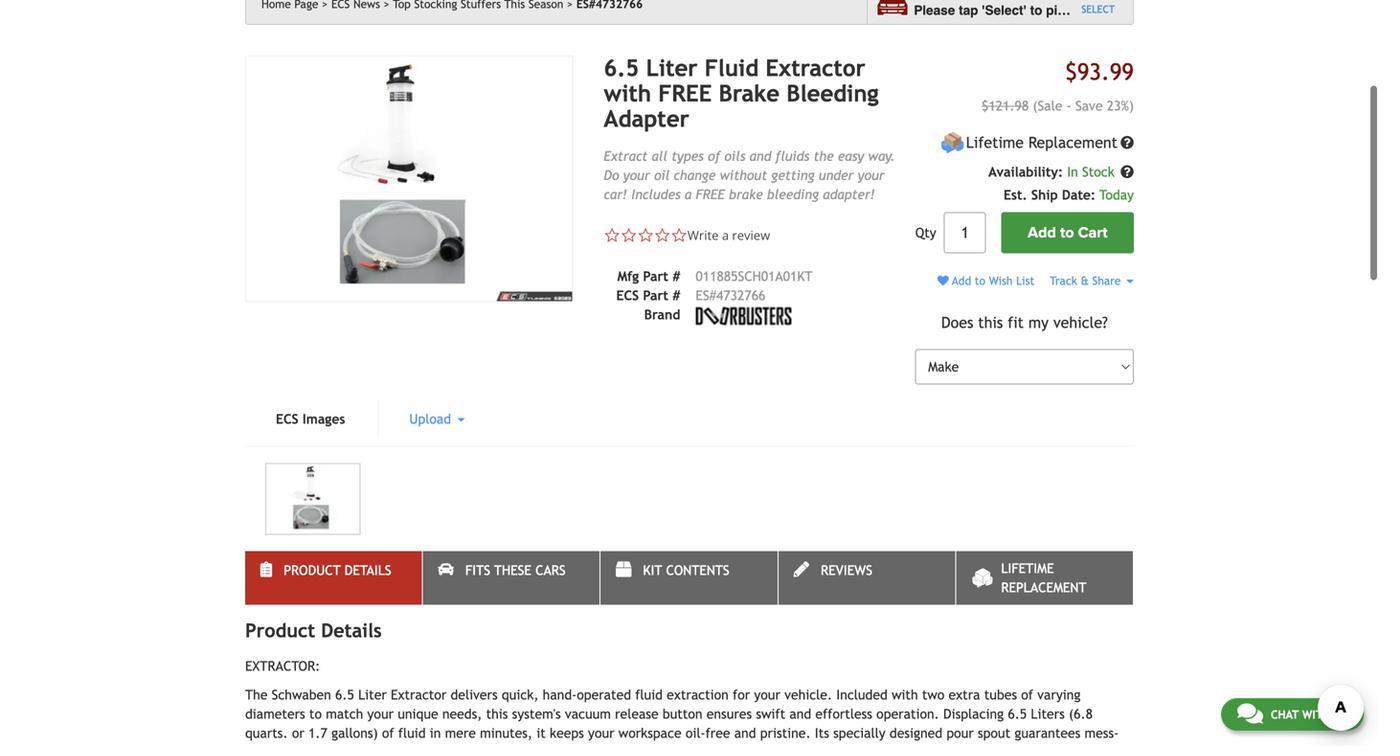 Task type: describe. For each thing, give the bounding box(es) containing it.
question circle image for in stock
[[1121, 165, 1134, 178]]

0 vertical spatial es#4732766 - 011885sch01a01kt - 6.5 liter fluid extractor with free brake bleeding adapter - extract all types of oils and fluids the easy way. do your oil change without getting under your car! includes a free brake bleeding adapter! - doorbusters - audi bmw volkswagen mercedes benz mini porsche image
[[245, 56, 573, 302]]

system's
[[512, 706, 561, 722]]

mfg part #
[[617, 269, 680, 284]]

your down vacuum
[[588, 725, 615, 741]]

lifetime inside lifetime replacement
[[1001, 561, 1054, 576]]

pristine.
[[760, 725, 811, 741]]

# inside 011885sch01a01kt ecs part #
[[673, 288, 680, 303]]

0 vertical spatial free
[[706, 725, 730, 741]]

brand
[[644, 307, 680, 323]]

add to cart button
[[1002, 212, 1134, 253]]

1 empty star image from the left
[[604, 227, 621, 244]]

upload button
[[379, 400, 495, 438]]

adapter!
[[823, 187, 875, 202]]

it
[[537, 725, 546, 741]]

share
[[1092, 274, 1121, 287]]

reviews link
[[779, 551, 955, 605]]

1 part from the top
[[643, 269, 669, 284]]

two
[[922, 687, 945, 702]]

mfg
[[617, 269, 639, 284]]

1 horizontal spatial to
[[1030, 3, 1043, 18]]

1 vertical spatial of
[[1021, 687, 1033, 702]]

varying
[[1038, 687, 1081, 702]]

cart
[[1078, 223, 1108, 242]]

guarantees
[[1015, 725, 1081, 741]]

change
[[674, 168, 716, 183]]

of inside the extract all types of oils and fluids the easy way. do your oil change without getting under your car! includes a free brake bleeding adapter!
[[708, 149, 720, 164]]

details inside "link"
[[345, 563, 391, 578]]

kit contents link
[[601, 551, 778, 605]]

release
[[615, 706, 659, 722]]

operated
[[577, 687, 631, 702]]

2 vertical spatial a
[[722, 227, 729, 244]]

the schwaben 6.5 liter extractor delivers quick, hand-operated fluid extraction for your vehicle. included with two extra tubes of varying diameters to match your unique needs, this system's vacuum release button ensures swift and effortless operation. displacing 6.5 liters (6.8 quarts. or 1.7 gallons) of fluid in mere minutes, it keeps your workspace oil-free and pristine. its specially designed pour spout guarantees mess- free fluid disposal.
[[245, 687, 1119, 746]]

brake
[[729, 187, 763, 202]]

extract all types of oils and fluids the easy way. do your oil change without getting under your car! includes a free brake bleeding adapter!
[[604, 149, 895, 202]]

the schwaben
[[245, 687, 331, 702]]

free inside the extract all types of oils and fluids the easy way. do your oil change without getting under your car! includes a free brake bleeding adapter!
[[696, 187, 725, 202]]

1 vertical spatial product details
[[245, 619, 382, 642]]

'select'
[[982, 3, 1027, 18]]

its
[[815, 725, 829, 741]]

images
[[303, 411, 345, 427]]

1 vertical spatial product
[[245, 619, 315, 642]]

select link
[[1082, 2, 1115, 17]]

included
[[836, 687, 888, 702]]

&
[[1081, 274, 1089, 287]]

with inside the schwaben 6.5 liter extractor delivers quick, hand-operated fluid extraction for your vehicle. included with two extra tubes of varying diameters to match your unique needs, this system's vacuum release button ensures swift and effortless operation. displacing 6.5 liters (6.8 quarts. or 1.7 gallons) of fluid in mere minutes, it keeps your workspace oil-free and pristine. its specially designed pour spout guarantees mess- free fluid disposal.
[[892, 687, 918, 702]]

add to wish list link
[[938, 274, 1035, 287]]

add to wish list
[[949, 274, 1035, 287]]

effortless
[[815, 706, 873, 722]]

2 vertical spatial with
[[1302, 708, 1331, 721]]

est.
[[1004, 187, 1027, 202]]

$121.98
[[982, 98, 1029, 113]]

liter inside 6.5 liter fluid extractor with free brake bleeding adapter
[[646, 55, 698, 81]]

1 horizontal spatial fluid
[[398, 725, 426, 741]]

wish
[[989, 274, 1013, 287]]

reviews
[[821, 563, 873, 578]]

free inside 6.5 liter fluid extractor with free brake bleeding adapter
[[658, 80, 712, 107]]

1 # from the top
[[673, 269, 680, 284]]

chat with us
[[1271, 708, 1348, 721]]

disposal.
[[306, 745, 358, 746]]

ecs inside 011885sch01a01kt ecs part #
[[616, 288, 639, 303]]

est. ship date: today
[[1004, 187, 1134, 202]]

and inside the extract all types of oils and fluids the easy way. do your oil change without getting under your car! includes a free brake bleeding adapter!
[[750, 149, 771, 164]]

3 empty star image from the left
[[637, 227, 654, 244]]

to for add to wish list
[[975, 274, 986, 287]]

fluid
[[705, 55, 759, 81]]

0 vertical spatial lifetime
[[966, 133, 1024, 151]]

mess-
[[1085, 725, 1119, 741]]

adapter
[[604, 105, 690, 132]]

designed
[[890, 725, 943, 741]]

add for add to wish list
[[952, 274, 971, 287]]

this product is lifetime replacement eligible image
[[941, 131, 965, 154]]

kit contents
[[643, 563, 730, 578]]

minutes,
[[480, 725, 533, 741]]

save
[[1076, 98, 1103, 113]]

quarts.
[[245, 725, 288, 741]]

your up swift
[[754, 687, 781, 702]]

select
[[1082, 3, 1115, 15]]

0 vertical spatial this
[[978, 314, 1003, 331]]

1 vertical spatial and
[[790, 706, 811, 722]]

comments image
[[1237, 702, 1263, 725]]

1.7
[[308, 725, 327, 741]]

to for add to cart
[[1060, 223, 1074, 242]]

includes
[[632, 187, 681, 202]]

2 empty star image from the left
[[621, 227, 637, 244]]

0 horizontal spatial fluid
[[274, 745, 302, 746]]

kit
[[643, 563, 662, 578]]

0 horizontal spatial 6.5
[[335, 687, 354, 702]]

6.5 liter fluid extractor with free brake bleeding adapter
[[604, 55, 879, 132]]

workspace
[[619, 725, 682, 741]]

add to cart
[[1028, 223, 1108, 242]]

pour
[[947, 725, 974, 741]]

fluids
[[775, 149, 810, 164]]

without
[[720, 168, 767, 183]]

in
[[430, 725, 441, 741]]

vehicle?
[[1053, 314, 1108, 331]]

review
[[732, 227, 770, 244]]

011885sch01a01kt ecs part #
[[616, 269, 813, 303]]

under
[[819, 168, 854, 183]]

diameters to
[[245, 706, 322, 722]]

0 vertical spatial replacement
[[1029, 133, 1118, 151]]

my
[[1029, 314, 1049, 331]]

or
[[292, 725, 304, 741]]

liters
[[1031, 706, 1065, 722]]

do
[[604, 168, 619, 183]]

(sale
[[1033, 98, 1063, 113]]

pick
[[1046, 3, 1072, 18]]



Task type: locate. For each thing, give the bounding box(es) containing it.
1 vertical spatial #
[[673, 288, 680, 303]]

4732766
[[716, 288, 766, 303]]

with up the extract
[[604, 80, 651, 107]]

free down ensures
[[706, 725, 730, 741]]

1 horizontal spatial a
[[722, 227, 729, 244]]

1 vertical spatial ecs
[[276, 411, 299, 427]]

0 vertical spatial a
[[1076, 3, 1083, 18]]

1 vertical spatial details
[[321, 619, 382, 642]]

the
[[814, 149, 834, 164]]

add right 'heart' 'icon'
[[952, 274, 971, 287]]

hand-
[[543, 687, 577, 702]]

car!
[[604, 187, 628, 202]]

specially
[[833, 725, 886, 741]]

your down the extract
[[623, 168, 650, 183]]

doorbusters image
[[696, 307, 792, 325]]

1 vertical spatial lifetime replacement
[[1001, 561, 1087, 595]]

0 vertical spatial liter
[[646, 55, 698, 81]]

1 vertical spatial to
[[1060, 223, 1074, 242]]

of
[[708, 149, 720, 164], [1021, 687, 1033, 702], [382, 725, 394, 741]]

spout
[[978, 725, 1011, 741]]

fluid up release
[[635, 687, 663, 702]]

chat
[[1271, 708, 1299, 721]]

2 horizontal spatial with
[[1302, 708, 1331, 721]]

ecs down mfg
[[616, 288, 639, 303]]

oil-
[[686, 725, 706, 741]]

a down change
[[685, 187, 692, 202]]

0 vertical spatial fluid
[[635, 687, 663, 702]]

0 vertical spatial details
[[345, 563, 391, 578]]

empty star image left write
[[654, 227, 671, 244]]

brake
[[719, 80, 780, 107]]

a right write
[[722, 227, 729, 244]]

a right pick
[[1076, 3, 1083, 18]]

track & share button
[[1050, 274, 1134, 287]]

for
[[733, 687, 750, 702]]

and
[[750, 149, 771, 164], [790, 706, 811, 722], [734, 725, 756, 741]]

ecs images
[[276, 411, 345, 427]]

1 vertical spatial fluid
[[398, 725, 426, 741]]

today
[[1100, 187, 1134, 202]]

6.5 up match
[[335, 687, 354, 702]]

liter up adapter
[[646, 55, 698, 81]]

tubes
[[984, 687, 1017, 702]]

button
[[663, 706, 703, 722]]

empty star image
[[604, 227, 621, 244], [621, 227, 637, 244], [637, 227, 654, 244]]

contents
[[666, 563, 730, 578]]

heart image
[[938, 275, 949, 286]]

to left pick
[[1030, 3, 1043, 18]]

0 vertical spatial question circle image
[[1121, 136, 1134, 149]]

2 horizontal spatial to
[[1060, 223, 1074, 242]]

0 horizontal spatial of
[[382, 725, 394, 741]]

stock
[[1082, 164, 1115, 179]]

your up gallons)
[[367, 706, 394, 722]]

availability: in stock
[[989, 164, 1119, 179]]

2 vertical spatial to
[[975, 274, 986, 287]]

oils
[[725, 149, 746, 164]]

availability:
[[989, 164, 1063, 179]]

2 vertical spatial fluid
[[274, 745, 302, 746]]

vehicle
[[1087, 3, 1131, 18]]

match
[[326, 706, 363, 722]]

fits these cars
[[465, 563, 566, 578]]

with left us
[[1302, 708, 1331, 721]]

0 horizontal spatial free
[[245, 745, 270, 746]]

1 vertical spatial liter
[[358, 687, 387, 702]]

0 horizontal spatial add
[[952, 274, 971, 287]]

ensures
[[707, 706, 752, 722]]

2 horizontal spatial a
[[1076, 3, 1083, 18]]

0 vertical spatial of
[[708, 149, 720, 164]]

0 vertical spatial product
[[284, 563, 341, 578]]

93.99
[[1077, 58, 1134, 85]]

0 vertical spatial lifetime replacement
[[966, 133, 1118, 151]]

of left oils
[[708, 149, 720, 164]]

2 empty star image from the left
[[671, 227, 688, 244]]

bleeding
[[787, 80, 879, 107]]

# up es# 4732766 brand
[[673, 269, 680, 284]]

vehicle.
[[785, 687, 832, 702]]

ecs left images
[[276, 411, 299, 427]]

of right tubes
[[1021, 687, 1033, 702]]

fit
[[1008, 314, 1024, 331]]

mere
[[445, 725, 476, 741]]

lifetime replacement link
[[956, 551, 1133, 605]]

write
[[688, 227, 719, 244]]

extra
[[949, 687, 980, 702]]

0 vertical spatial 6.5
[[604, 55, 639, 81]]

way.
[[868, 149, 895, 164]]

6.5 down tubes
[[1008, 706, 1027, 722]]

free down the quarts.
[[245, 745, 270, 746]]

0 vertical spatial part
[[643, 269, 669, 284]]

1 horizontal spatial add
[[1028, 223, 1056, 242]]

0 horizontal spatial ecs
[[276, 411, 299, 427]]

qty
[[915, 225, 936, 240]]

your
[[623, 168, 650, 183], [858, 168, 885, 183], [754, 687, 781, 702], [367, 706, 394, 722], [588, 725, 615, 741]]

011885sch01a01kt
[[696, 269, 813, 284]]

0 horizontal spatial to
[[975, 274, 986, 287]]

product details
[[284, 563, 391, 578], [245, 619, 382, 642]]

swift
[[756, 706, 786, 722]]

$121.98 (sale - save 23%)
[[982, 98, 1134, 113]]

fluid down the or at the bottom left
[[274, 745, 302, 746]]

all
[[652, 149, 667, 164]]

0 vertical spatial add
[[1028, 223, 1056, 242]]

free
[[706, 725, 730, 741], [245, 745, 270, 746]]

extractor delivers
[[391, 687, 498, 702]]

needs,
[[442, 706, 482, 722]]

0 horizontal spatial this
[[486, 706, 508, 722]]

ship
[[1031, 187, 1058, 202]]

fluid down unique
[[398, 725, 426, 741]]

upload
[[409, 411, 455, 427]]

fits
[[465, 563, 490, 578]]

0 horizontal spatial with
[[604, 80, 651, 107]]

None text field
[[944, 212, 986, 253]]

2 horizontal spatial of
[[1021, 687, 1033, 702]]

1 vertical spatial add
[[952, 274, 971, 287]]

empty star image down car!
[[604, 227, 621, 244]]

question circle image
[[1121, 136, 1134, 149], [1121, 165, 1134, 178]]

#
[[673, 269, 680, 284], [673, 288, 680, 303]]

lifetime replacement
[[966, 133, 1118, 151], [1001, 561, 1087, 595]]

product details link
[[245, 551, 422, 605]]

0 vertical spatial #
[[673, 269, 680, 284]]

1 vertical spatial this
[[486, 706, 508, 722]]

1 horizontal spatial ecs
[[616, 288, 639, 303]]

to inside button
[[1060, 223, 1074, 242]]

1 horizontal spatial 6.5
[[604, 55, 639, 81]]

vacuum
[[565, 706, 611, 722]]

0 vertical spatial to
[[1030, 3, 1043, 18]]

add inside button
[[1028, 223, 1056, 242]]

with
[[604, 80, 651, 107], [892, 687, 918, 702], [1302, 708, 1331, 721]]

this up minutes,
[[486, 706, 508, 722]]

question circle image up today
[[1121, 165, 1134, 178]]

es#4732766 - 011885sch01a01kt - 6.5 liter fluid extractor with free brake bleeding adapter - extract all types of oils and fluids the easy way. do your oil change without getting under your car! includes a free brake bleeding adapter! - doorbusters - audi bmw volkswagen mercedes benz mini porsche image
[[245, 56, 573, 302], [265, 463, 360, 535]]

1 vertical spatial with
[[892, 687, 918, 702]]

empty star image down includes
[[671, 227, 688, 244]]

this left fit
[[978, 314, 1003, 331]]

ecs inside 'link'
[[276, 411, 299, 427]]

0 vertical spatial product details
[[284, 563, 391, 578]]

2 part from the top
[[643, 288, 669, 303]]

1 vertical spatial replacement
[[1001, 580, 1087, 595]]

2 horizontal spatial 6.5
[[1008, 706, 1027, 722]]

1 vertical spatial question circle image
[[1121, 165, 1134, 178]]

and down vehicle.
[[790, 706, 811, 722]]

your down way.
[[858, 168, 885, 183]]

1 horizontal spatial with
[[892, 687, 918, 702]]

2 question circle image from the top
[[1121, 165, 1134, 178]]

gallons)
[[331, 725, 378, 741]]

track & share
[[1050, 274, 1125, 287]]

empty star image up mfg
[[621, 227, 637, 244]]

to
[[1030, 3, 1043, 18], [1060, 223, 1074, 242], [975, 274, 986, 287]]

# up brand
[[673, 288, 680, 303]]

6.5 inside 6.5 liter fluid extractor with free brake bleeding adapter
[[604, 55, 639, 81]]

of right gallons)
[[382, 725, 394, 741]]

getting
[[771, 168, 815, 183]]

part up brand
[[643, 288, 669, 303]]

a
[[1076, 3, 1083, 18], [685, 187, 692, 202], [722, 227, 729, 244]]

1 vertical spatial 6.5
[[335, 687, 354, 702]]

0 vertical spatial ecs
[[616, 288, 639, 303]]

6.5 up adapter
[[604, 55, 639, 81]]

write a review link
[[688, 227, 770, 244]]

empty star image
[[654, 227, 671, 244], [671, 227, 688, 244]]

product details inside "link"
[[284, 563, 391, 578]]

0 vertical spatial with
[[604, 80, 651, 107]]

part right mfg
[[643, 269, 669, 284]]

types
[[672, 149, 704, 164]]

1 vertical spatial free
[[245, 745, 270, 746]]

does this fit my vehicle?
[[941, 314, 1108, 331]]

2 horizontal spatial fluid
[[635, 687, 663, 702]]

please tap 'select' to pick a vehicle
[[914, 3, 1131, 18]]

a inside the extract all types of oils and fluids the easy way. do your oil change without getting under your car! includes a free brake bleeding adapter!
[[685, 187, 692, 202]]

this
[[978, 314, 1003, 331], [486, 706, 508, 722]]

1 vertical spatial lifetime
[[1001, 561, 1054, 576]]

0 horizontal spatial liter
[[358, 687, 387, 702]]

these
[[494, 563, 532, 578]]

with inside 6.5 liter fluid extractor with free brake bleeding adapter
[[604, 80, 651, 107]]

2 vertical spatial 6.5
[[1008, 706, 1027, 722]]

1 vertical spatial part
[[643, 288, 669, 303]]

free up types at top
[[658, 80, 712, 107]]

to left cart
[[1060, 223, 1074, 242]]

extract
[[604, 149, 648, 164]]

please
[[914, 3, 955, 18]]

operation.
[[877, 706, 939, 722]]

1 vertical spatial a
[[685, 187, 692, 202]]

empty star image up mfg part #
[[637, 227, 654, 244]]

1 question circle image from the top
[[1121, 136, 1134, 149]]

2 vertical spatial and
[[734, 725, 756, 741]]

quick,
[[502, 687, 539, 702]]

product inside "link"
[[284, 563, 341, 578]]

0 vertical spatial and
[[750, 149, 771, 164]]

free down change
[[696, 187, 725, 202]]

to left wish
[[975, 274, 986, 287]]

liter inside the schwaben 6.5 liter extractor delivers quick, hand-operated fluid extraction for your vehicle. included with two extra tubes of varying diameters to match your unique needs, this system's vacuum release button ensures swift and effortless operation. displacing 6.5 liters (6.8 quarts. or 1.7 gallons) of fluid in mere minutes, it keeps your workspace oil-free and pristine. its specially designed pour spout guarantees mess- free fluid disposal.
[[358, 687, 387, 702]]

add down ship
[[1028, 223, 1056, 242]]

add for add to cart
[[1028, 223, 1056, 242]]

part inside 011885sch01a01kt ecs part #
[[643, 288, 669, 303]]

question circle image for lifetime replacement
[[1121, 136, 1134, 149]]

1 vertical spatial es#4732766 - 011885sch01a01kt - 6.5 liter fluid extractor with free brake bleeding adapter - extract all types of oils and fluids the easy way. do your oil change without getting under your car! includes a free brake bleeding adapter! - doorbusters - audi bmw volkswagen mercedes benz mini porsche image
[[265, 463, 360, 535]]

and down ensures
[[734, 725, 756, 741]]

tap
[[959, 3, 978, 18]]

2 # from the top
[[673, 288, 680, 303]]

1 horizontal spatial of
[[708, 149, 720, 164]]

0 vertical spatial free
[[658, 80, 712, 107]]

this inside the schwaben 6.5 liter extractor delivers quick, hand-operated fluid extraction for your vehicle. included with two extra tubes of varying diameters to match your unique needs, this system's vacuum release button ensures swift and effortless operation. displacing 6.5 liters (6.8 quarts. or 1.7 gallons) of fluid in mere minutes, it keeps your workspace oil-free and pristine. its specially designed pour spout guarantees mess- free fluid disposal.
[[486, 706, 508, 722]]

with up operation.
[[892, 687, 918, 702]]

1 horizontal spatial this
[[978, 314, 1003, 331]]

fits these cars link
[[423, 551, 600, 605]]

liter up match
[[358, 687, 387, 702]]

1 empty star image from the left
[[654, 227, 671, 244]]

2 vertical spatial of
[[382, 725, 394, 741]]

track
[[1050, 274, 1077, 287]]

1 vertical spatial free
[[696, 187, 725, 202]]

fluid
[[635, 687, 663, 702], [398, 725, 426, 741], [274, 745, 302, 746]]

1 horizontal spatial free
[[706, 725, 730, 741]]

1 horizontal spatial liter
[[646, 55, 698, 81]]

and right oils
[[750, 149, 771, 164]]

0 horizontal spatial a
[[685, 187, 692, 202]]

question circle image down 23%)
[[1121, 136, 1134, 149]]



Task type: vqa. For each thing, say whether or not it's contained in the screenshot.
the with in Gently cleans textile, leather, and alcantara when used with a cleaning solution
no



